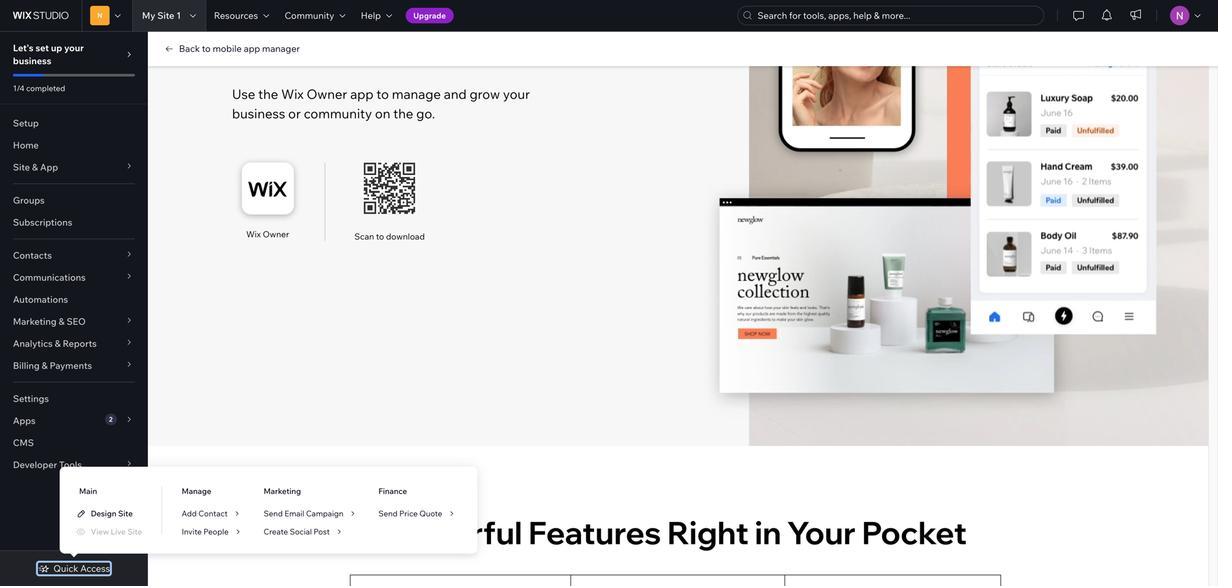 Task type: describe. For each thing, give the bounding box(es) containing it.
marketing for marketing
[[264, 487, 301, 496]]

marketing for marketing & seo
[[13, 316, 57, 327]]

billing & payments
[[13, 360, 92, 371]]

post
[[314, 527, 330, 537]]

reports
[[63, 338, 97, 349]]

sidebar element
[[0, 31, 148, 587]]

back to mobile app manager
[[179, 43, 300, 54]]

access
[[80, 563, 110, 575]]

upgrade
[[413, 11, 446, 20]]

1/4 completed
[[13, 83, 65, 93]]

your
[[64, 42, 84, 54]]

view
[[91, 527, 109, 537]]

community
[[285, 10, 334, 21]]

invite
[[182, 527, 202, 537]]

let's
[[13, 42, 33, 54]]

let's set up your business
[[13, 42, 84, 67]]

finance
[[379, 487, 407, 496]]

send email campaign
[[264, 509, 344, 519]]

up
[[51, 42, 62, 54]]

invite people button
[[182, 526, 244, 538]]

seo
[[67, 316, 86, 327]]

help button
[[353, 0, 400, 31]]

live
[[111, 527, 126, 537]]

& for analytics
[[55, 338, 61, 349]]

developer tools button
[[0, 454, 148, 476]]

2
[[109, 416, 113, 424]]

apps
[[13, 415, 36, 427]]

home link
[[0, 134, 148, 156]]

app
[[244, 43, 260, 54]]

automations link
[[0, 289, 148, 311]]

communications button
[[0, 267, 148, 289]]

mobile
[[213, 43, 242, 54]]

send price quote button
[[379, 508, 458, 520]]

completed
[[26, 83, 65, 93]]

set
[[36, 42, 49, 54]]

add contact button
[[182, 508, 243, 520]]

settings link
[[0, 388, 148, 410]]

automations
[[13, 294, 68, 305]]

contact
[[199, 509, 228, 519]]

marketing & seo button
[[0, 311, 148, 333]]

quick
[[53, 563, 78, 575]]

main
[[79, 487, 97, 496]]

send for send email campaign
[[264, 509, 283, 519]]

n button
[[82, 0, 132, 31]]

social
[[290, 527, 312, 537]]

design site button
[[75, 508, 133, 520]]

upgrade button
[[406, 8, 454, 23]]

send price quote
[[379, 509, 442, 519]]

developer tools
[[13, 459, 82, 471]]

create social post button
[[264, 526, 345, 538]]

billing & payments button
[[0, 355, 148, 377]]

n
[[97, 11, 102, 19]]

subscriptions link
[[0, 212, 148, 234]]

quick access button
[[38, 563, 110, 575]]

cms
[[13, 437, 34, 449]]

send email campaign button
[[264, 508, 359, 520]]

site & app button
[[0, 156, 148, 178]]

quote
[[420, 509, 442, 519]]

manage
[[182, 487, 211, 496]]

campaign
[[306, 509, 344, 519]]

business
[[13, 55, 51, 67]]

groups
[[13, 195, 45, 206]]

app
[[40, 162, 58, 173]]

email
[[285, 509, 304, 519]]

Search for tools, apps, help & more... field
[[754, 6, 1040, 25]]

price
[[399, 509, 418, 519]]

manager
[[262, 43, 300, 54]]

quick access
[[53, 563, 110, 575]]



Task type: locate. For each thing, give the bounding box(es) containing it.
1 horizontal spatial send
[[379, 509, 398, 519]]

& for marketing
[[59, 316, 65, 327]]

create social post
[[264, 527, 330, 537]]

& left the seo
[[59, 316, 65, 327]]

site left 1
[[157, 10, 174, 21]]

1 send from the left
[[264, 509, 283, 519]]

send
[[264, 509, 283, 519], [379, 509, 398, 519]]

1
[[177, 10, 181, 21]]

setup
[[13, 117, 39, 129]]

add contact
[[182, 509, 228, 519]]

design site
[[91, 509, 133, 519]]

add
[[182, 509, 197, 519]]

settings
[[13, 393, 49, 405]]

site up 'live'
[[118, 509, 133, 519]]

& inside 'site & app' dropdown button
[[32, 162, 38, 173]]

communications
[[13, 272, 86, 283]]

send for send price quote
[[379, 509, 398, 519]]

site right 'live'
[[128, 527, 142, 537]]

& for site
[[32, 162, 38, 173]]

people
[[204, 527, 229, 537]]

my site 1
[[142, 10, 181, 21]]

groups link
[[0, 189, 148, 212]]

site down home
[[13, 162, 30, 173]]

resources
[[214, 10, 258, 21]]

send up create
[[264, 509, 283, 519]]

send inside button
[[264, 509, 283, 519]]

marketing & seo
[[13, 316, 86, 327]]

billing
[[13, 360, 40, 371]]

payments
[[50, 360, 92, 371]]

site & app
[[13, 162, 58, 173]]

0 horizontal spatial marketing
[[13, 316, 57, 327]]

view live site button
[[75, 526, 142, 538]]

marketing inside dropdown button
[[13, 316, 57, 327]]

0 horizontal spatial send
[[264, 509, 283, 519]]

& left app
[[32, 162, 38, 173]]

home
[[13, 140, 39, 151]]

view live site
[[91, 527, 142, 537]]

back
[[179, 43, 200, 54]]

site
[[157, 10, 174, 21], [13, 162, 30, 173], [118, 509, 133, 519], [128, 527, 142, 537]]

send inside "button"
[[379, 509, 398, 519]]

cms link
[[0, 432, 148, 454]]

2 send from the left
[[379, 509, 398, 519]]

back to mobile app manager button
[[164, 43, 300, 55]]

developer
[[13, 459, 57, 471]]

& left reports
[[55, 338, 61, 349]]

&
[[32, 162, 38, 173], [59, 316, 65, 327], [55, 338, 61, 349], [42, 360, 48, 371]]

invite people
[[182, 527, 229, 537]]

marketing
[[13, 316, 57, 327], [264, 487, 301, 496]]

& inside analytics & reports popup button
[[55, 338, 61, 349]]

marketing up the analytics
[[13, 316, 57, 327]]

1 horizontal spatial marketing
[[264, 487, 301, 496]]

& inside 'billing & payments' dropdown button
[[42, 360, 48, 371]]

tools
[[59, 459, 82, 471]]

setup link
[[0, 112, 148, 134]]

contacts button
[[0, 245, 148, 267]]

marketing up the email
[[264, 487, 301, 496]]

analytics & reports button
[[0, 333, 148, 355]]

analytics & reports
[[13, 338, 97, 349]]

site inside 'site & app' dropdown button
[[13, 162, 30, 173]]

subscriptions
[[13, 217, 72, 228]]

site inside design site button
[[118, 509, 133, 519]]

analytics
[[13, 338, 53, 349]]

contacts
[[13, 250, 52, 261]]

help
[[361, 10, 381, 21]]

1 vertical spatial marketing
[[264, 487, 301, 496]]

& for billing
[[42, 360, 48, 371]]

my
[[142, 10, 155, 21]]

& inside marketing & seo dropdown button
[[59, 316, 65, 327]]

send left price
[[379, 509, 398, 519]]

& right billing at the bottom left of page
[[42, 360, 48, 371]]

1/4
[[13, 83, 24, 93]]

0 vertical spatial marketing
[[13, 316, 57, 327]]

site inside view live site 'button'
[[128, 527, 142, 537]]

design
[[91, 509, 116, 519]]

create
[[264, 527, 288, 537]]

to
[[202, 43, 211, 54]]



Task type: vqa. For each thing, say whether or not it's contained in the screenshot.
Checkout
no



